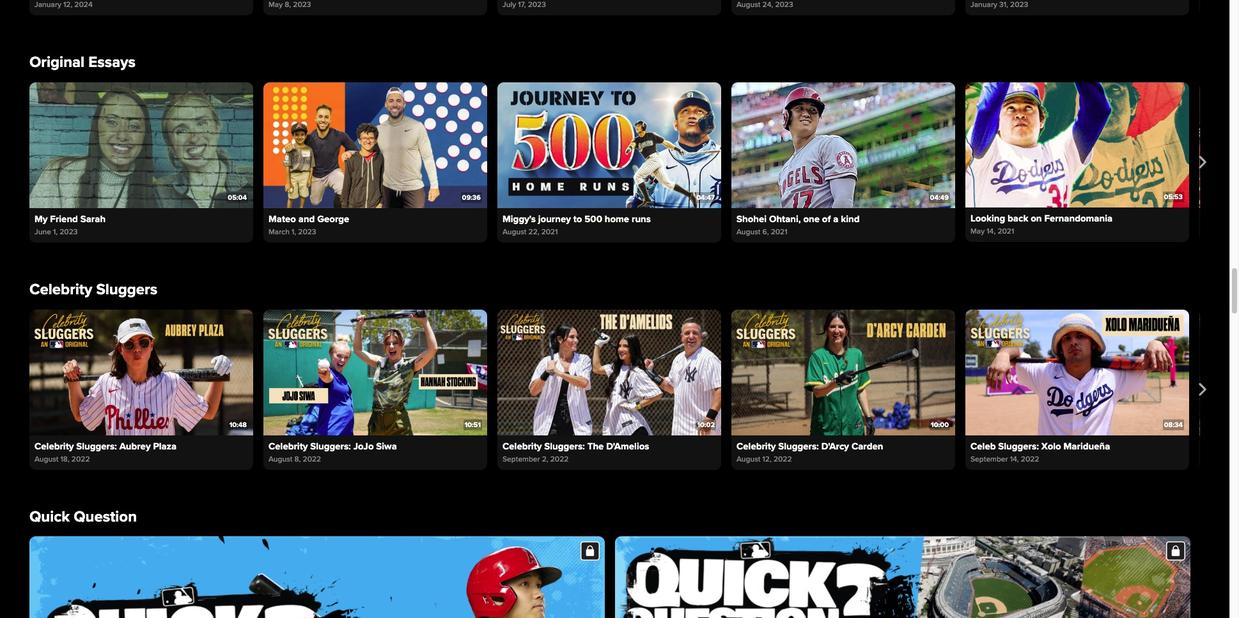 Task type: locate. For each thing, give the bounding box(es) containing it.
celebrity inside celebrity sluggers: aubrey plaza august 18, 2022
[[35, 441, 74, 452]]

august inside celebrity sluggers: d'arcy carden august 12, 2022
[[737, 455, 761, 465]]

sluggers: inside celebrity sluggers: aubrey plaza august 18, 2022
[[76, 441, 117, 452]]

looking back on fernandomania image
[[966, 82, 1189, 208]]

2022 inside celebrity sluggers: d'arcy carden august 12, 2022
[[774, 455, 792, 465]]

8,
[[294, 455, 301, 465]]

august left 18,
[[35, 455, 58, 465]]

2021 inside miggy's journey to 500 home runs august 22, 2021
[[541, 228, 558, 237]]

14, inside looking back on fernandomania may 14, 2021
[[987, 227, 996, 237]]

14, for sluggers
[[1010, 455, 1019, 465]]

august
[[503, 228, 527, 237], [737, 228, 761, 237], [35, 455, 58, 465], [269, 455, 293, 465], [737, 455, 761, 465]]

0 horizontal spatial 1,
[[53, 228, 58, 237]]

5 sluggers: from the left
[[998, 441, 1039, 452]]

2023
[[60, 228, 78, 237], [298, 228, 316, 237]]

sluggers: inside the celebrity sluggers: jojo siwa august 8, 2022
[[310, 441, 351, 452]]

september inside celeb sluggers: xolo maridueña september 14, 2022
[[971, 455, 1008, 465]]

2022
[[72, 455, 90, 465], [303, 455, 321, 465], [550, 455, 569, 465], [774, 455, 792, 465], [1021, 455, 1039, 465]]

august for celebrity sluggers: jojo siwa
[[269, 455, 293, 465]]

2022 inside celeb sluggers: xolo maridueña september 14, 2022
[[1021, 455, 1039, 465]]

d'amelios
[[606, 441, 649, 452]]

2 september from the left
[[971, 455, 1008, 465]]

celebrity inside the celebrity sluggers: jojo siwa august 8, 2022
[[269, 441, 308, 452]]

sluggers: up 2, on the left bottom
[[544, 441, 585, 452]]

sluggers: left aubrey
[[76, 441, 117, 452]]

1 horizontal spatial september
[[971, 455, 1008, 465]]

miggy's journey to 500 home runs image
[[497, 82, 721, 208]]

0 horizontal spatial 2021
[[541, 228, 558, 237]]

of
[[822, 213, 831, 225]]

sluggers: left jojo
[[310, 441, 351, 452]]

2023 inside mateo and george march 1, 2023
[[298, 228, 316, 237]]

500
[[585, 213, 602, 225]]

a
[[833, 213, 838, 225]]

04:49
[[930, 194, 949, 202]]

celebrity sluggers: jojo siwa august 8, 2022
[[269, 441, 397, 465]]

celebrity sluggers: d'arcy carden august 12, 2022
[[737, 441, 883, 465]]

august inside the celebrity sluggers: jojo siwa august 8, 2022
[[269, 455, 293, 465]]

0 horizontal spatial 2023
[[60, 228, 78, 237]]

1 2023 from the left
[[60, 228, 78, 237]]

celebrity sluggers
[[29, 281, 157, 299]]

5 2022 from the left
[[1021, 455, 1039, 465]]

runs
[[632, 213, 651, 225]]

3 sluggers: from the left
[[544, 441, 585, 452]]

sluggers: inside celeb sluggers: xolo maridueña september 14, 2022
[[998, 441, 1039, 452]]

2021 right 6,
[[771, 228, 787, 237]]

mateo
[[269, 213, 296, 225]]

2021 for miggy's journey to 500 home runs
[[541, 228, 558, 237]]

celeb sluggers: xolo maridueña september 14, 2022
[[971, 441, 1110, 465]]

sluggers: for aubrey
[[76, 441, 117, 452]]

carden
[[852, 441, 883, 452]]

4 2022 from the left
[[774, 455, 792, 465]]

3 2022 from the left
[[550, 455, 569, 465]]

celebrity sluggers: aubrey plaza august 18, 2022
[[35, 441, 177, 465]]

celebrity
[[29, 281, 92, 299], [35, 441, 74, 452], [269, 441, 308, 452], [503, 441, 542, 452], [737, 441, 776, 452]]

august left 8,
[[269, 455, 293, 465]]

1 2021 from the left
[[998, 227, 1014, 237]]

mateo and george march 1, 2023
[[269, 213, 349, 237]]

ohtani,
[[769, 213, 801, 225]]

1, right the march
[[292, 228, 296, 237]]

sluggers:
[[76, 441, 117, 452], [310, 441, 351, 452], [544, 441, 585, 452], [778, 441, 819, 452], [998, 441, 1039, 452]]

celebrity sluggers: jojo siwa image
[[263, 310, 487, 436]]

2023 inside my friend sarah june 1, 2023
[[60, 228, 78, 237]]

august for celebrity sluggers: d'arcy carden
[[737, 455, 761, 465]]

05:04
[[228, 194, 247, 202]]

quick
[[29, 508, 70, 527]]

sluggers: inside celebrity sluggers: d'arcy carden august 12, 2022
[[778, 441, 819, 452]]

2 horizontal spatial 2021
[[998, 227, 1014, 237]]

10:51
[[465, 421, 481, 429]]

14,
[[987, 227, 996, 237], [1010, 455, 1019, 465]]

1, for friend
[[53, 228, 58, 237]]

end of the iron age image
[[1200, 82, 1239, 208]]

2021 for shohei ohtani, one of a kind
[[771, 228, 787, 237]]

1,
[[53, 228, 58, 237], [292, 228, 296, 237]]

1 horizontal spatial 14,
[[1010, 455, 1019, 465]]

2022 for jojo
[[303, 455, 321, 465]]

sluggers: for xolo
[[998, 441, 1039, 452]]

sluggers: for the
[[544, 441, 585, 452]]

2021 down "back"
[[998, 227, 1014, 237]]

2022 for aubrey
[[72, 455, 90, 465]]

1, right june
[[53, 228, 58, 237]]

0 vertical spatial 14,
[[987, 227, 996, 237]]

friend
[[50, 213, 78, 225]]

maridueña
[[1064, 441, 1110, 452]]

2022 inside celebrity sluggers: aubrey plaza august 18, 2022
[[72, 455, 90, 465]]

1, inside my friend sarah june 1, 2023
[[53, 228, 58, 237]]

sluggers: left the xolo
[[998, 441, 1039, 452]]

2 1, from the left
[[292, 228, 296, 237]]

4 sluggers: from the left
[[778, 441, 819, 452]]

august down miggy's on the left of the page
[[503, 228, 527, 237]]

september left 2, on the left bottom
[[503, 455, 540, 465]]

to
[[573, 213, 582, 225]]

0 horizontal spatial 14,
[[987, 227, 996, 237]]

august down shohei
[[737, 228, 761, 237]]

1 1, from the left
[[53, 228, 58, 237]]

18,
[[60, 455, 70, 465]]

1, for and
[[292, 228, 296, 237]]

september down celeb at bottom right
[[971, 455, 1008, 465]]

celebrity inside celebrity sluggers: d'arcy carden august 12, 2022
[[737, 441, 776, 452]]

2022 inside the celebrity sluggers: jojo siwa august 8, 2022
[[303, 455, 321, 465]]

looking back on fernandomania may 14, 2021
[[971, 213, 1113, 237]]

2 2021 from the left
[[541, 228, 558, 237]]

1 vertical spatial 14,
[[1010, 455, 1019, 465]]

2023 down friend
[[60, 228, 78, 237]]

the
[[587, 441, 604, 452]]

1 september from the left
[[503, 455, 540, 465]]

august inside celebrity sluggers: aubrey plaza august 18, 2022
[[35, 455, 58, 465]]

september
[[503, 455, 540, 465], [971, 455, 1008, 465]]

0 horizontal spatial september
[[503, 455, 540, 465]]

1 horizontal spatial 2023
[[298, 228, 316, 237]]

22,
[[528, 228, 539, 237]]

1 2022 from the left
[[72, 455, 90, 465]]

1, inside mateo and george march 1, 2023
[[292, 228, 296, 237]]

1 horizontal spatial 1,
[[292, 228, 296, 237]]

celebrity for celebrity sluggers: jojo siwa august 8, 2022
[[269, 441, 308, 452]]

2021
[[998, 227, 1014, 237], [541, 228, 558, 237], [771, 228, 787, 237]]

shohei ohtani, one of a kind august 6, 2021
[[737, 213, 860, 237]]

celeb sluggers: xolo maridueña image
[[966, 310, 1189, 436]]

14, inside celeb sluggers: xolo maridueña september 14, 2022
[[1010, 455, 1019, 465]]

2021 down "journey"
[[541, 228, 558, 237]]

march
[[269, 228, 290, 237]]

september inside celebrity sluggers: the d'amelios september 2, 2022
[[503, 455, 540, 465]]

2022 inside celebrity sluggers: the d'amelios september 2, 2022
[[550, 455, 569, 465]]

sluggers: left the d'arcy
[[778, 441, 819, 452]]

september for celeb
[[971, 455, 1008, 465]]

2023 down and
[[298, 228, 316, 237]]

2 sluggers: from the left
[[310, 441, 351, 452]]

1 horizontal spatial 2021
[[771, 228, 787, 237]]

2022 for the
[[550, 455, 569, 465]]

august inside miggy's journey to 500 home runs august 22, 2021
[[503, 228, 527, 237]]

my friend sarah image
[[29, 82, 253, 208]]

2021 inside shohei ohtani, one of a kind august 6, 2021
[[771, 228, 787, 237]]

quick question
[[29, 508, 137, 527]]

celebrity inside celebrity sluggers: the d'amelios september 2, 2022
[[503, 441, 542, 452]]

august left 12,
[[737, 455, 761, 465]]

celebrity sluggers: aubrey plaza image
[[29, 310, 253, 436]]

sluggers: inside celebrity sluggers: the d'amelios september 2, 2022
[[544, 441, 585, 452]]

2 2023 from the left
[[298, 228, 316, 237]]

3 2021 from the left
[[771, 228, 787, 237]]

journey
[[538, 213, 571, 225]]

kind
[[841, 213, 860, 225]]

10:48
[[229, 421, 247, 429]]

miggy's
[[503, 213, 536, 225]]

1 sluggers: from the left
[[76, 441, 117, 452]]

2 2022 from the left
[[303, 455, 321, 465]]



Task type: describe. For each thing, give the bounding box(es) containing it.
2022 for d'arcy
[[774, 455, 792, 465]]

d'arcy
[[821, 441, 849, 452]]

my friend sarah june 1, 2023
[[35, 213, 106, 237]]

celebrity for celebrity sluggers: aubrey plaza august 18, 2022
[[35, 441, 74, 452]]

09:36
[[462, 194, 481, 202]]

august for celebrity sluggers: aubrey plaza
[[35, 455, 58, 465]]

and
[[298, 213, 315, 225]]

sarah
[[80, 213, 106, 225]]

celebrity for celebrity sluggers
[[29, 281, 92, 299]]

aubrey
[[119, 441, 151, 452]]

looking
[[971, 213, 1005, 225]]

question
[[74, 508, 137, 527]]

fernandomania
[[1044, 213, 1113, 225]]

june
[[35, 228, 51, 237]]

shohei
[[737, 213, 767, 225]]

essays
[[88, 53, 136, 72]]

xolo
[[1041, 441, 1061, 452]]

jojo
[[353, 441, 374, 452]]

05:53
[[1164, 193, 1183, 202]]

celebrity sluggers: d'arcy carden image
[[731, 310, 955, 436]]

my
[[35, 213, 48, 225]]

shohei ohtani, one of a kind image
[[731, 82, 955, 208]]

celeb sluggers: brandon perea image
[[1200, 310, 1239, 436]]

celeb
[[971, 441, 996, 452]]

september for celebrity
[[503, 455, 540, 465]]

2023 for and
[[298, 228, 316, 237]]

siwa
[[376, 441, 397, 452]]

14, for essays
[[987, 227, 996, 237]]

one
[[803, 213, 820, 225]]

2,
[[542, 455, 548, 465]]

04:47
[[697, 194, 715, 202]]

sluggers: for jojo
[[310, 441, 351, 452]]

2022 for xolo
[[1021, 455, 1039, 465]]

10:00
[[931, 421, 949, 429]]

miggy's journey to 500 home runs august 22, 2021
[[503, 213, 651, 237]]

10:02
[[697, 421, 715, 429]]

mateo and george image
[[263, 82, 487, 208]]

2021 inside looking back on fernandomania may 14, 2021
[[998, 227, 1014, 237]]

plaza
[[153, 441, 177, 452]]

celebrity sluggers: the d'amelios image
[[497, 310, 721, 436]]

celebrity for celebrity sluggers: the d'amelios september 2, 2022
[[503, 441, 542, 452]]

original essays
[[29, 53, 136, 72]]

original
[[29, 53, 85, 72]]

2023 for friend
[[60, 228, 78, 237]]

celebrity for celebrity sluggers: d'arcy carden august 12, 2022
[[737, 441, 776, 452]]

on
[[1031, 213, 1042, 225]]

6,
[[763, 228, 769, 237]]

sluggers
[[96, 281, 157, 299]]

celebrity sluggers: the d'amelios september 2, 2022
[[503, 441, 649, 465]]

home
[[605, 213, 629, 225]]

may
[[971, 227, 985, 237]]

12,
[[763, 455, 772, 465]]

george
[[317, 213, 349, 225]]

back
[[1008, 213, 1028, 225]]

08:34
[[1164, 421, 1183, 429]]

sluggers: for d'arcy
[[778, 441, 819, 452]]

august inside shohei ohtani, one of a kind august 6, 2021
[[737, 228, 761, 237]]



Task type: vqa. For each thing, say whether or not it's contained in the screenshot.
Essays
yes



